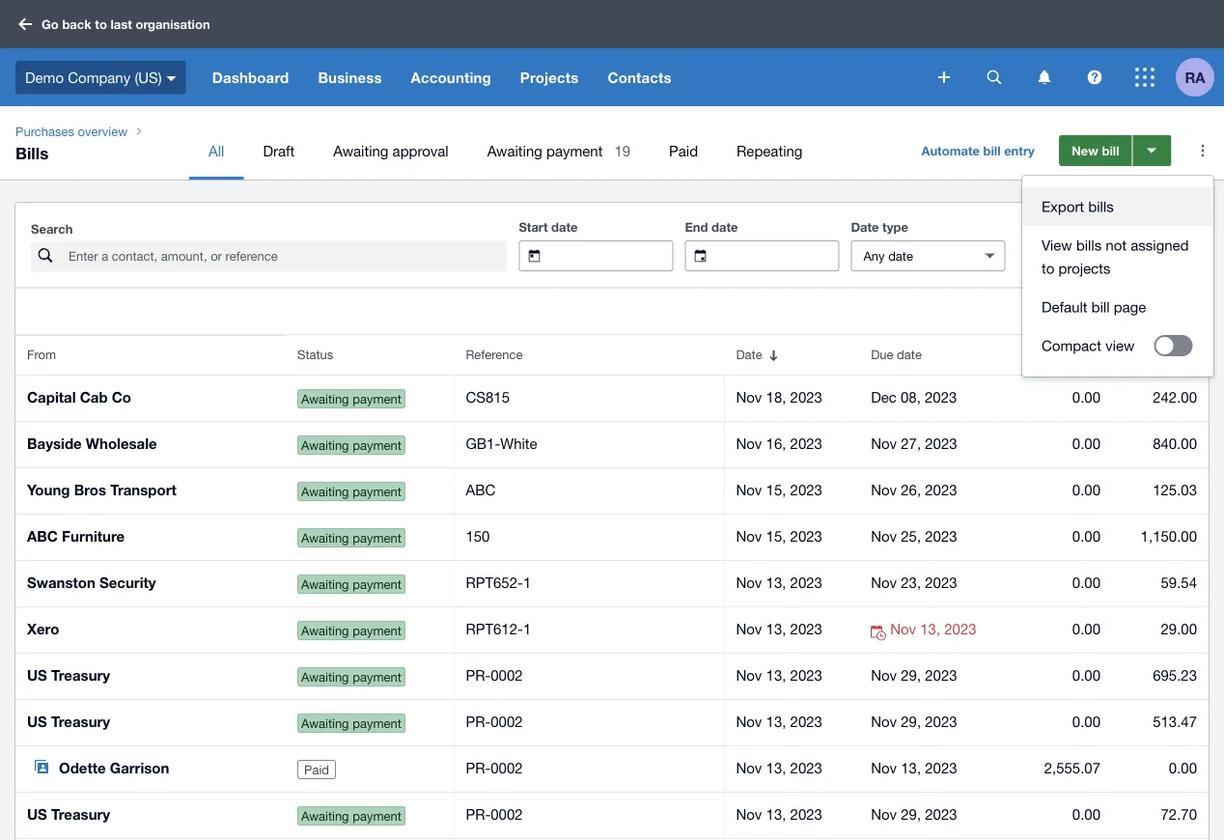 Task type: locate. For each thing, give the bounding box(es) containing it.
us treasury link for 695.23
[[15, 652, 286, 699]]

awaiting payment for 29.00
[[301, 623, 402, 638]]

svg image
[[18, 18, 32, 30], [1136, 68, 1155, 87], [988, 70, 1002, 85], [1039, 70, 1051, 85], [1088, 70, 1102, 85], [939, 71, 950, 83]]

0.00 left '695.23' in the right bottom of the page
[[1073, 667, 1101, 684]]

bills up projects
[[1077, 237, 1102, 254]]

us treasury link
[[15, 652, 286, 699], [15, 699, 286, 745], [15, 791, 286, 838]]

nov 13, 2023 for 29.00
[[736, 621, 823, 637]]

0002 for 72.70
[[491, 806, 523, 823]]

from button
[[15, 336, 286, 374]]

1 pr-0002 from the top
[[466, 667, 523, 684]]

awaiting inside awaiting approval link
[[333, 142, 389, 159]]

status button
[[286, 336, 454, 374]]

1,150.00
[[1141, 528, 1198, 545]]

0.00 up 72.70
[[1169, 760, 1198, 776]]

0.00 left 59.54
[[1073, 574, 1101, 591]]

1 horizontal spatial paid
[[669, 142, 698, 159]]

date for due date
[[897, 347, 922, 362]]

bill inside button
[[1102, 143, 1120, 158]]

automate bill entry
[[922, 143, 1035, 158]]

3 us from the top
[[27, 806, 47, 823]]

1 us from the top
[[27, 667, 47, 684]]

us for 695.23
[[27, 667, 47, 684]]

16,
[[766, 435, 787, 452]]

to left last
[[95, 17, 107, 32]]

paid
[[669, 142, 698, 159], [1076, 347, 1101, 362], [304, 762, 329, 777]]

0 horizontal spatial to
[[95, 17, 107, 32]]

bills for view
[[1077, 237, 1102, 254]]

banner
[[0, 0, 1225, 106]]

2 vertical spatial treasury
[[51, 806, 110, 823]]

1 treasury from the top
[[51, 667, 110, 684]]

date right end
[[712, 219, 738, 234]]

1 pr-0002 link from the top
[[466, 664, 713, 687]]

awaiting payment inside bills navigation
[[487, 142, 603, 159]]

end
[[685, 219, 708, 234]]

nov
[[736, 389, 762, 406], [736, 435, 762, 452], [871, 435, 897, 452], [736, 481, 762, 498], [871, 481, 897, 498], [736, 528, 762, 545], [871, 528, 897, 545], [736, 574, 762, 591], [871, 574, 897, 591], [736, 621, 762, 637], [891, 621, 917, 637], [736, 667, 762, 684], [871, 667, 897, 684], [736, 713, 762, 730], [871, 713, 897, 730], [736, 760, 762, 776], [871, 760, 897, 776], [736, 806, 762, 823], [871, 806, 897, 823]]

abc inside 'abc furniture' link
[[27, 528, 58, 545]]

nov 27, 2023
[[871, 435, 958, 452]]

draft link
[[244, 122, 314, 180]]

2 treasury from the top
[[51, 713, 110, 731]]

0 vertical spatial 15,
[[766, 481, 787, 498]]

0 horizontal spatial date
[[552, 219, 578, 234]]

2 vertical spatial 29,
[[901, 806, 921, 823]]

0.00
[[1073, 389, 1101, 406], [1073, 435, 1101, 452], [1073, 481, 1101, 498], [1073, 528, 1101, 545], [1073, 574, 1101, 591], [1073, 621, 1101, 637], [1073, 667, 1101, 684], [1073, 713, 1101, 730], [1169, 760, 1198, 776], [1073, 806, 1101, 823]]

0.00 left 29.00
[[1073, 621, 1101, 637]]

3 0002 from the top
[[491, 760, 523, 776]]

payment for 72.70
[[353, 808, 402, 823]]

1 1 from the top
[[523, 574, 531, 591]]

2 1 from the top
[[523, 621, 531, 637]]

29, for 695.23
[[901, 667, 921, 684]]

0 vertical spatial bills
[[1089, 198, 1114, 215]]

1 horizontal spatial date
[[712, 219, 738, 234]]

0.00 for 125.03
[[1073, 481, 1101, 498]]

abc down 'gb1-'
[[466, 481, 496, 498]]

1 horizontal spatial date
[[851, 219, 879, 234]]

3 nov 29, 2023 from the top
[[871, 806, 958, 823]]

us
[[27, 667, 47, 684], [27, 713, 47, 731], [27, 806, 47, 823]]

list box
[[1023, 176, 1214, 377]]

2 us from the top
[[27, 713, 47, 731]]

date for start date
[[552, 219, 578, 234]]

search
[[31, 221, 73, 236]]

pr-0002 for 695.23
[[466, 667, 523, 684]]

13, for 29.00
[[766, 621, 787, 637]]

us treasury up odette
[[27, 713, 110, 731]]

2 pr-0002 from the top
[[466, 713, 523, 730]]

1 nov 29, 2023 from the top
[[871, 667, 958, 684]]

dec 08, 2023
[[871, 389, 957, 406]]

payment for 840.00
[[353, 438, 402, 453]]

bill for new
[[1102, 143, 1120, 158]]

bills inside export bills button
[[1089, 198, 1114, 215]]

us treasury link up the garrison
[[15, 699, 286, 745]]

1 vertical spatial date
[[736, 347, 763, 362]]

Start date field
[[556, 241, 673, 270]]

1 vertical spatial nov 15, 2023
[[736, 528, 823, 545]]

2 pr-0002 link from the top
[[466, 710, 713, 734]]

0 horizontal spatial abc
[[27, 528, 58, 545]]

paid button
[[1016, 336, 1113, 374]]

date up nov 18, 2023
[[736, 347, 763, 362]]

0.00 for 242.00
[[1073, 389, 1101, 406]]

treasury
[[51, 667, 110, 684], [51, 713, 110, 731], [51, 806, 110, 823]]

from
[[27, 347, 56, 362]]

date left type
[[851, 219, 879, 234]]

2 vertical spatial us treasury
[[27, 806, 110, 823]]

business button
[[304, 48, 397, 106]]

repeating
[[737, 142, 803, 159]]

29, for 72.70
[[901, 806, 921, 823]]

1 us treasury from the top
[[27, 667, 110, 684]]

treasury up odette
[[51, 713, 110, 731]]

4 pr- from the top
[[466, 806, 491, 823]]

1 0002 from the top
[[491, 667, 523, 684]]

to inside banner
[[95, 17, 107, 32]]

1 vertical spatial abc
[[27, 528, 58, 545]]

4 0002 from the top
[[491, 806, 523, 823]]

2 horizontal spatial date
[[897, 347, 922, 362]]

awaiting payment for 840.00
[[301, 438, 402, 453]]

due down usd
[[1175, 347, 1198, 362]]

0 vertical spatial us treasury
[[27, 667, 110, 684]]

to down view
[[1042, 260, 1055, 277]]

1 vertical spatial to
[[1042, 260, 1055, 277]]

3 pr-0002 from the top
[[466, 760, 523, 776]]

date for end date
[[712, 219, 738, 234]]

1 vertical spatial 1
[[523, 621, 531, 637]]

3 pr- from the top
[[466, 760, 491, 776]]

awaiting for 29.00
[[301, 623, 349, 638]]

contacts
[[608, 69, 672, 86]]

1
[[523, 574, 531, 591], [523, 621, 531, 637]]

nov 29, 2023 for 72.70
[[871, 806, 958, 823]]

0 vertical spatial nov 29, 2023
[[871, 667, 958, 684]]

pr-0002 link for 513.47
[[466, 710, 713, 734]]

awaiting for 840.00
[[301, 438, 349, 453]]

1 horizontal spatial abc
[[466, 481, 496, 498]]

awaiting for 1,150.00
[[301, 530, 349, 545]]

payment
[[547, 142, 603, 159], [353, 391, 402, 406], [353, 438, 402, 453], [353, 484, 402, 499], [353, 530, 402, 545], [353, 577, 402, 592], [353, 623, 402, 638], [353, 669, 402, 684], [353, 716, 402, 731], [353, 808, 402, 823]]

bayside wholesale link
[[15, 421, 286, 467]]

2 us treasury from the top
[[27, 713, 110, 731]]

abc inside abc link
[[466, 481, 496, 498]]

us treasury down odette
[[27, 806, 110, 823]]

4 pr-0002 from the top
[[466, 806, 523, 823]]

0.00 for 1,150.00
[[1073, 528, 1101, 545]]

0.00 for 840.00
[[1073, 435, 1101, 452]]

date inside button
[[897, 347, 922, 362]]

bills inside view bills not assigned to projects
[[1077, 237, 1102, 254]]

1 vertical spatial 15,
[[766, 528, 787, 545]]

awaiting approval
[[333, 142, 449, 159]]

filter button
[[1017, 240, 1094, 270]]

payment for 242.00
[[353, 391, 402, 406]]

date button
[[725, 336, 860, 374]]

0 vertical spatial date
[[851, 219, 879, 234]]

svg image
[[167, 76, 176, 81]]

10,768.63
[[1112, 304, 1168, 319]]

compact
[[1042, 337, 1102, 354]]

paid for paid button
[[1076, 347, 1101, 362]]

back
[[62, 17, 92, 32]]

overdue icon image
[[871, 625, 891, 641]]

0 horizontal spatial due
[[871, 347, 894, 362]]

1 29, from the top
[[901, 667, 921, 684]]

us treasury
[[27, 667, 110, 684], [27, 713, 110, 731], [27, 806, 110, 823]]

young bros transport link
[[15, 467, 286, 513]]

2,555.07
[[1045, 760, 1101, 776]]

purchases overview
[[15, 124, 128, 139]]

date inside button
[[736, 347, 763, 362]]

Date type field
[[852, 241, 969, 270]]

3 pr-0002 link from the top
[[466, 757, 713, 780]]

nov 13, 2023 for 513.47
[[736, 713, 823, 730]]

projects button
[[506, 48, 593, 106]]

treasury down odette
[[51, 806, 110, 823]]

dec
[[871, 389, 897, 406]]

navigation
[[198, 48, 925, 106]]

pr-0002 for 72.70
[[466, 806, 523, 823]]

export
[[1042, 198, 1085, 215]]

us treasury link down the garrison
[[15, 791, 286, 838]]

2 29, from the top
[[901, 713, 921, 730]]

payment for 29.00
[[353, 623, 402, 638]]

0.00 left 125.03
[[1073, 481, 1101, 498]]

due up the dec
[[871, 347, 894, 362]]

payment for 1,150.00
[[353, 530, 402, 545]]

13, for 72.70
[[766, 806, 787, 823]]

3 treasury from the top
[[51, 806, 110, 823]]

nov 13, 2023 for 695.23
[[736, 667, 823, 684]]

pr-0002
[[466, 667, 523, 684], [466, 713, 523, 730], [466, 760, 523, 776], [466, 806, 523, 823]]

2 15, from the top
[[766, 528, 787, 545]]

menu containing all
[[189, 122, 895, 180]]

2 us treasury link from the top
[[15, 699, 286, 745]]

19
[[615, 142, 631, 159]]

abc for abc
[[466, 481, 496, 498]]

us treasury link up odette garrison link
[[15, 652, 286, 699]]

treasury down the xero
[[51, 667, 110, 684]]

2 0002 from the top
[[491, 713, 523, 730]]

entry
[[1005, 143, 1035, 158]]

menu
[[189, 122, 895, 180]]

abc down young
[[27, 528, 58, 545]]

1 vertical spatial us
[[27, 713, 47, 731]]

3 us treasury link from the top
[[15, 791, 286, 838]]

awaiting payment
[[487, 142, 603, 159], [301, 391, 402, 406], [301, 438, 402, 453], [301, 484, 402, 499], [301, 530, 402, 545], [301, 577, 402, 592], [301, 623, 402, 638], [301, 669, 402, 684], [301, 716, 402, 731], [301, 808, 402, 823]]

2 vertical spatial nov 29, 2023
[[871, 806, 958, 823]]

to
[[95, 17, 107, 32], [1042, 260, 1055, 277]]

rpt652-1
[[466, 574, 531, 591]]

pr-0002 for 513.47
[[466, 713, 523, 730]]

bills right export
[[1089, 198, 1114, 215]]

bill inside button
[[1092, 298, 1110, 315]]

0 vertical spatial paid
[[669, 142, 698, 159]]

0 vertical spatial 1
[[523, 574, 531, 591]]

navigation containing dashboard
[[198, 48, 925, 106]]

default bill page button
[[1023, 288, 1214, 326]]

695.23
[[1153, 667, 1198, 684]]

End date field
[[722, 241, 839, 270]]

4 pr-0002 link from the top
[[466, 803, 713, 826]]

1 horizontal spatial due
[[1175, 347, 1198, 362]]

type
[[883, 219, 909, 234]]

awaiting payment for 695.23
[[301, 669, 402, 684]]

0002 for 0.00
[[491, 760, 523, 776]]

nov 29, 2023
[[871, 667, 958, 684], [871, 713, 958, 730], [871, 806, 958, 823]]

0 horizontal spatial paid
[[304, 762, 329, 777]]

treasury for 513.47
[[51, 713, 110, 731]]

0 horizontal spatial date
[[736, 347, 763, 362]]

list of all the bills element
[[15, 336, 1209, 840]]

1 horizontal spatial to
[[1042, 260, 1055, 277]]

0002
[[491, 667, 523, 684], [491, 713, 523, 730], [491, 760, 523, 776], [491, 806, 523, 823]]

xero link
[[15, 606, 286, 652]]

paid inside menu
[[669, 142, 698, 159]]

odette garrison link
[[15, 745, 286, 791]]

2 horizontal spatial paid
[[1076, 347, 1101, 362]]

1 nov 15, 2023 from the top
[[736, 481, 823, 498]]

1 us treasury link from the top
[[15, 652, 286, 699]]

us treasury down the xero
[[27, 667, 110, 684]]

awaiting for 59.54
[[301, 577, 349, 592]]

rpt652-1 link
[[466, 571, 713, 594]]

2 nov 29, 2023 from the top
[[871, 713, 958, 730]]

cs815
[[466, 389, 510, 406]]

rpt652-
[[466, 574, 523, 591]]

1 vertical spatial bills
[[1077, 237, 1102, 254]]

1 for xero
[[523, 621, 531, 637]]

awaiting payment for 242.00
[[301, 391, 402, 406]]

bill inside popup button
[[984, 143, 1001, 158]]

2 due from the left
[[1175, 347, 1198, 362]]

approval
[[393, 142, 449, 159]]

3 29, from the top
[[901, 806, 921, 823]]

0.00 down 2,555.07
[[1073, 806, 1101, 823]]

0 vertical spatial 29,
[[901, 667, 921, 684]]

0.00 up 2,555.07
[[1073, 713, 1101, 730]]

13, for 59.54
[[766, 574, 787, 591]]

demo company (us)
[[25, 69, 162, 86]]

1 down rpt652-1
[[523, 621, 531, 637]]

banner containing dashboard
[[0, 0, 1225, 106]]

bill for automate
[[984, 143, 1001, 158]]

due for due
[[1175, 347, 1198, 362]]

automate
[[922, 143, 980, 158]]

0 vertical spatial us
[[27, 667, 47, 684]]

awaiting for 125.03
[[301, 484, 349, 499]]

0 vertical spatial to
[[95, 17, 107, 32]]

15, for young bros transport
[[766, 481, 787, 498]]

0 vertical spatial treasury
[[51, 667, 110, 684]]

nov 29, 2023 for 695.23
[[871, 667, 958, 684]]

0.00 down paid button
[[1073, 389, 1101, 406]]

grouped payslip icon image
[[35, 760, 49, 774], [35, 760, 49, 774]]

date right start at the left top of the page
[[552, 219, 578, 234]]

1 vertical spatial nov 29, 2023
[[871, 713, 958, 730]]

2 vertical spatial us
[[27, 806, 47, 823]]

15, for abc furniture
[[766, 528, 787, 545]]

0.00 left 840.00 in the bottom of the page
[[1073, 435, 1101, 452]]

1 vertical spatial 29,
[[901, 713, 921, 730]]

awaiting payment for 72.70
[[301, 808, 402, 823]]

reference
[[466, 347, 523, 362]]

13, for 695.23
[[766, 667, 787, 684]]

bills navigation
[[0, 106, 1225, 180]]

1 vertical spatial us treasury
[[27, 713, 110, 731]]

new bill button
[[1060, 135, 1132, 166]]

view bills not assigned to projects
[[1042, 237, 1189, 277]]

Search field
[[67, 242, 507, 271]]

1 vertical spatial treasury
[[51, 713, 110, 731]]

purchases overview link
[[8, 122, 135, 141]]

paid inside button
[[1076, 347, 1101, 362]]

0 vertical spatial nov 15, 2023
[[736, 481, 823, 498]]

company
[[68, 69, 131, 86]]

cab
[[80, 389, 108, 406]]

0.00 left 1,150.00
[[1073, 528, 1101, 545]]

projects
[[520, 69, 579, 86]]

1 pr- from the top
[[466, 667, 491, 684]]

13, for 0.00
[[766, 760, 787, 776]]

all
[[209, 142, 224, 159]]

date up 08,
[[897, 347, 922, 362]]

co
[[112, 389, 131, 406]]

0002 for 695.23
[[491, 667, 523, 684]]

1 up rpt612-1
[[523, 574, 531, 591]]

1 vertical spatial paid
[[1076, 347, 1101, 362]]

0 vertical spatial abc
[[466, 481, 496, 498]]

garrison
[[110, 760, 169, 777]]

1 due from the left
[[871, 347, 894, 362]]

2 pr- from the top
[[466, 713, 491, 730]]

pr-0002 for 0.00
[[466, 760, 523, 776]]

cs815 link
[[466, 386, 713, 409]]

0.00 for 695.23
[[1073, 667, 1101, 684]]

group
[[1023, 176, 1214, 377]]

3 us treasury from the top
[[27, 806, 110, 823]]

1 15, from the top
[[766, 481, 787, 498]]

125.03
[[1153, 481, 1198, 498]]

2 nov 15, 2023 from the top
[[736, 528, 823, 545]]

white
[[501, 435, 538, 452]]



Task type: describe. For each thing, give the bounding box(es) containing it.
gb1-white
[[466, 435, 538, 452]]

due for due date
[[871, 347, 894, 362]]

us treasury for 513.47
[[27, 713, 110, 731]]

to inside view bills not assigned to projects
[[1042, 260, 1055, 277]]

840.00
[[1153, 435, 1198, 452]]

0.00 for 59.54
[[1073, 574, 1101, 591]]

repeating link
[[718, 122, 822, 180]]

furniture
[[62, 528, 125, 545]]

view bills not assigned to projects link
[[1023, 226, 1214, 288]]

end date
[[685, 219, 738, 234]]

pr- for 513.47
[[466, 713, 491, 730]]

bros
[[74, 481, 106, 499]]

|
[[1106, 304, 1109, 319]]

accounting
[[411, 69, 491, 86]]

bills for export
[[1089, 198, 1114, 215]]

young
[[27, 481, 70, 499]]

us for 72.70
[[27, 806, 47, 823]]

capital
[[27, 389, 76, 406]]

overflow menu image
[[1184, 131, 1223, 170]]

awaiting for 242.00
[[301, 391, 349, 406]]

08,
[[901, 389, 921, 406]]

18,
[[766, 389, 787, 406]]

58
[[1055, 304, 1068, 319]]

assigned
[[1131, 237, 1189, 254]]

payment for 125.03
[[353, 484, 402, 499]]

odette
[[59, 760, 106, 777]]

payment for 513.47
[[353, 716, 402, 731]]

0.00 for 72.70
[[1073, 806, 1101, 823]]

view
[[1042, 237, 1073, 254]]

draft
[[263, 142, 295, 159]]

date for date
[[736, 347, 763, 362]]

list box containing export bills
[[1023, 176, 1214, 377]]

group containing export bills
[[1023, 176, 1214, 377]]

columns
[[1106, 247, 1159, 262]]

nov 13, 2023 for 59.54
[[736, 574, 823, 591]]

overview
[[78, 124, 128, 139]]

dashboard link
[[198, 48, 304, 106]]

150 link
[[466, 525, 713, 548]]

purchases
[[15, 124, 74, 139]]

go
[[42, 17, 59, 32]]

us treasury link for 72.70
[[15, 791, 286, 838]]

2 vertical spatial paid
[[304, 762, 329, 777]]

513.47
[[1153, 713, 1198, 730]]

pr- for 695.23
[[466, 667, 491, 684]]

reference button
[[454, 336, 725, 374]]

nov 26, 2023
[[871, 481, 958, 498]]

menu inside bills navigation
[[189, 122, 895, 180]]

pr- for 0.00
[[466, 760, 491, 776]]

72.70
[[1161, 806, 1198, 823]]

date for date type
[[851, 219, 879, 234]]

swanston security
[[27, 574, 156, 592]]

start
[[519, 219, 548, 234]]

awaiting for 72.70
[[301, 808, 349, 823]]

odette garrison
[[59, 760, 169, 777]]

navigation inside banner
[[198, 48, 925, 106]]

view
[[1106, 337, 1135, 354]]

pr-0002 link for 72.70
[[466, 803, 713, 826]]

nov 13, 2023 for 72.70
[[736, 806, 823, 823]]

us treasury link for 513.47
[[15, 699, 286, 745]]

awaiting payment for 513.47
[[301, 716, 402, 731]]

nov 13, 2023 for 0.00
[[736, 760, 823, 776]]

contacts button
[[593, 48, 686, 106]]

transport
[[110, 481, 177, 499]]

awaiting payment for 59.54
[[301, 577, 402, 592]]

export bills button
[[1023, 187, 1214, 226]]

29.00
[[1161, 621, 1198, 637]]

pr-0002 link for 695.23
[[466, 664, 713, 687]]

treasury for 695.23
[[51, 667, 110, 684]]

(us)
[[135, 69, 162, 86]]

business
[[318, 69, 382, 86]]

new
[[1072, 143, 1099, 158]]

abc furniture
[[27, 528, 125, 545]]

abc for abc furniture
[[27, 528, 58, 545]]

bills
[[15, 143, 49, 162]]

awaiting approval link
[[314, 122, 468, 180]]

gb1-white link
[[466, 432, 713, 455]]

us treasury for 72.70
[[27, 806, 110, 823]]

bill for default
[[1092, 298, 1110, 315]]

0.00 for 29.00
[[1073, 621, 1101, 637]]

awaiting for 513.47
[[301, 716, 349, 731]]

pr-0002 link for 0.00
[[466, 757, 713, 780]]

nov 15, 2023 for young bros transport
[[736, 481, 823, 498]]

payment for 695.23
[[353, 669, 402, 684]]

go back to last organisation link
[[12, 7, 222, 41]]

security
[[99, 574, 156, 592]]

awaiting payment for 1,150.00
[[301, 530, 402, 545]]

150
[[466, 528, 490, 545]]

gb1-
[[466, 435, 501, 452]]

demo
[[25, 69, 64, 86]]

26,
[[901, 481, 921, 498]]

59.54
[[1161, 574, 1198, 591]]

swanston security link
[[15, 560, 286, 606]]

pr- for 72.70
[[466, 806, 491, 823]]

nov 23, 2023
[[871, 574, 958, 591]]

rpt612-1 link
[[466, 618, 713, 641]]

due date button
[[860, 336, 1016, 374]]

compact view
[[1042, 337, 1135, 354]]

us treasury for 695.23
[[27, 667, 110, 684]]

nov 15, 2023 for abc furniture
[[736, 528, 823, 545]]

dashboard
[[212, 69, 289, 86]]

svg image inside go back to last organisation link
[[18, 18, 32, 30]]

1 for swanston security
[[523, 574, 531, 591]]

abc link
[[466, 479, 713, 502]]

usd
[[1172, 304, 1198, 319]]

29, for 513.47
[[901, 713, 921, 730]]

0002 for 513.47
[[491, 713, 523, 730]]

paid for paid link
[[669, 142, 698, 159]]

awaiting for 695.23
[[301, 669, 349, 684]]

payment inside menu
[[547, 142, 603, 159]]

accounting button
[[397, 48, 506, 106]]

bayside
[[27, 435, 82, 452]]

abc furniture link
[[15, 513, 286, 560]]

all link
[[189, 122, 244, 180]]

payment for 59.54
[[353, 577, 402, 592]]

columns button
[[1094, 240, 1194, 270]]

us for 513.47
[[27, 713, 47, 731]]

automate bill entry button
[[910, 135, 1047, 166]]

0.00 for 513.47
[[1073, 713, 1101, 730]]

items
[[1072, 304, 1102, 319]]

new bill
[[1072, 143, 1120, 158]]

demo company (us) button
[[0, 48, 198, 106]]

due date
[[871, 347, 922, 362]]

nov 29, 2023 for 513.47
[[871, 713, 958, 730]]

13, for 513.47
[[766, 713, 787, 730]]

awaiting payment for 125.03
[[301, 484, 402, 499]]



Task type: vqa. For each thing, say whether or not it's contained in the screenshot.


